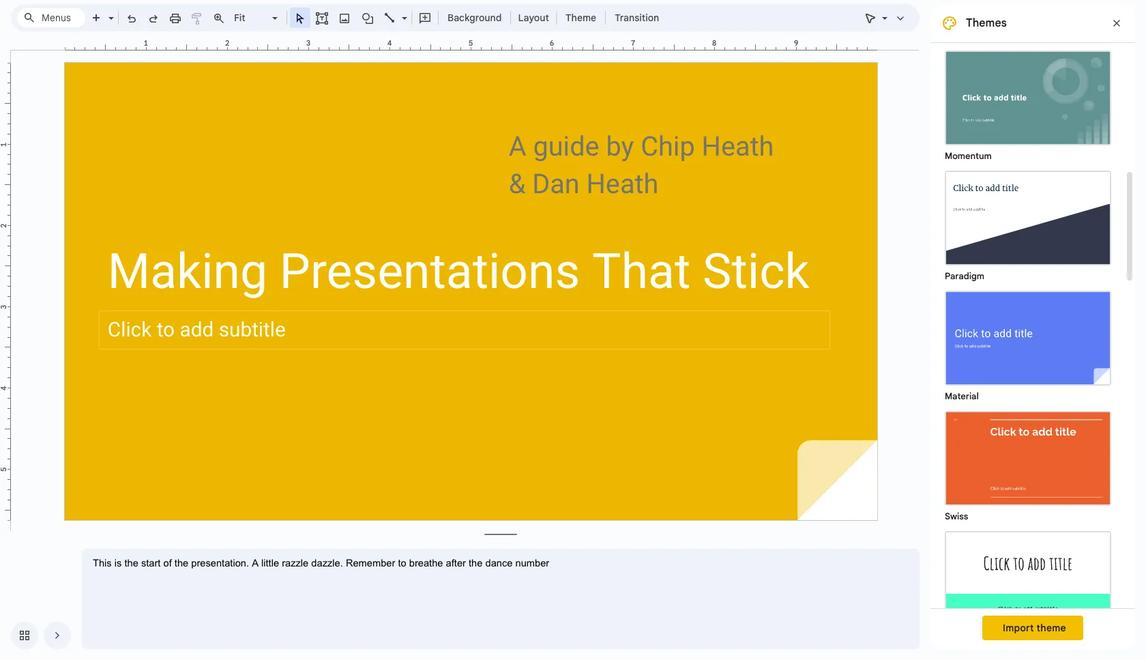 Task type: locate. For each thing, give the bounding box(es) containing it.
Menus field
[[17, 8, 85, 27]]

import
[[1003, 622, 1035, 634]]

Shift radio
[[939, 0, 1119, 44]]

Swiss radio
[[939, 404, 1119, 524]]

material
[[945, 390, 979, 402]]

Beach Day radio
[[939, 524, 1119, 644]]

Momentum radio
[[939, 44, 1119, 164]]

themes application
[[0, 0, 1147, 660]]

theme button
[[560, 8, 603, 28]]

background button
[[442, 8, 508, 28]]

swiss
[[945, 511, 969, 522]]

navigation
[[0, 611, 71, 660]]

main toolbar
[[49, 0, 666, 563]]

Paradigm radio
[[939, 164, 1119, 284]]

import theme
[[1003, 622, 1067, 634]]

import theme button
[[983, 616, 1084, 640]]

shape image
[[360, 8, 376, 27]]

Material radio
[[939, 284, 1119, 404]]

transition button
[[609, 8, 666, 28]]



Task type: describe. For each thing, give the bounding box(es) containing it.
theme
[[1037, 622, 1067, 634]]

Zoom text field
[[232, 8, 270, 27]]

paradigm
[[945, 270, 985, 282]]

Zoom field
[[230, 8, 284, 28]]

theme
[[566, 12, 597, 24]]

layout button
[[514, 8, 554, 28]]

beach day image
[[947, 532, 1111, 625]]

layout
[[518, 12, 549, 24]]

momentum
[[945, 150, 992, 162]]

insert image image
[[337, 8, 353, 27]]

new slide with layout image
[[105, 9, 114, 14]]

navigation inside the themes application
[[0, 611, 71, 660]]

transition
[[615, 12, 660, 24]]

background
[[448, 12, 502, 24]]

themes section
[[931, 0, 1136, 649]]

mode and view toolbar
[[860, 4, 912, 31]]

themes
[[967, 16, 1007, 30]]



Task type: vqa. For each thing, say whether or not it's contained in the screenshot.
second Expand detailed versions image from the top of the VERSIONS LIST tree grid
no



